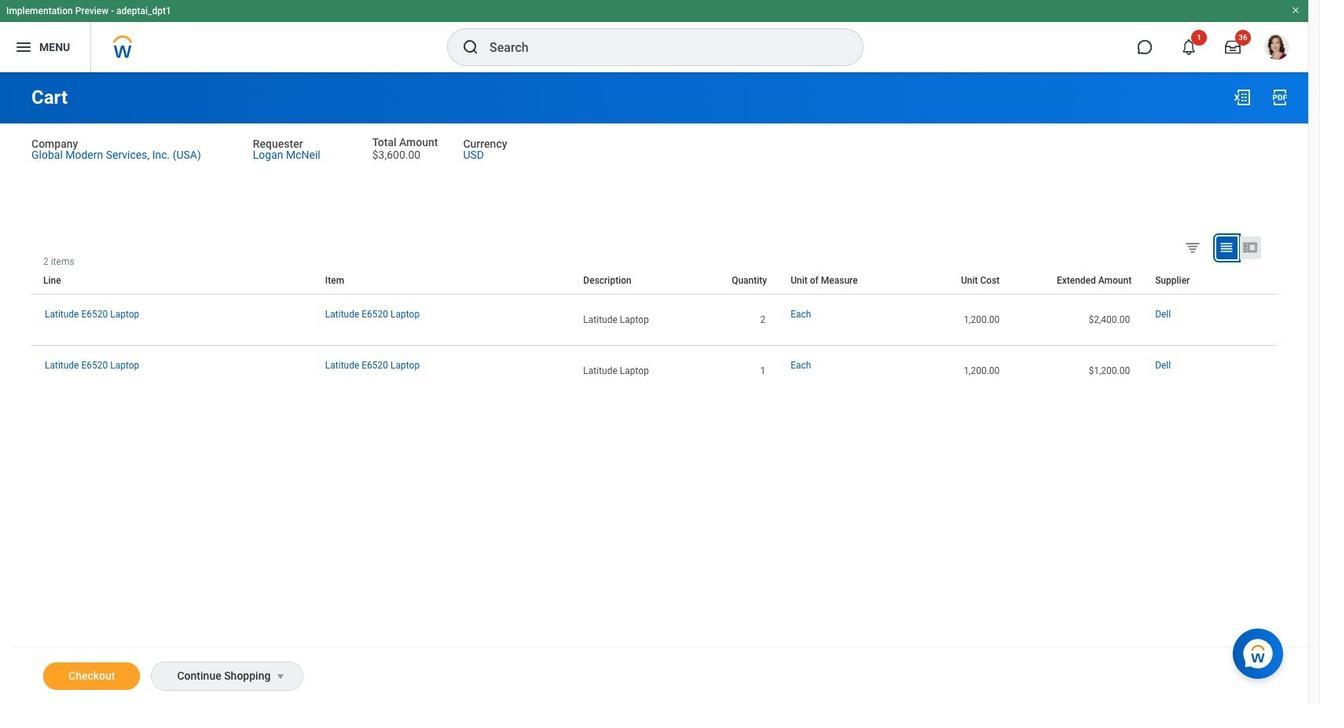 Task type: vqa. For each thing, say whether or not it's contained in the screenshot.
search icon
yes



Task type: locate. For each thing, give the bounding box(es) containing it.
toolbar
[[1266, 256, 1277, 267]]

inbox large image
[[1225, 39, 1241, 55]]

main content
[[0, 72, 1309, 704]]

banner
[[0, 0, 1309, 72]]

Toggle to List Detail view radio
[[1240, 236, 1262, 259]]

search image
[[461, 38, 480, 57]]

export to excel image
[[1233, 88, 1252, 107]]

select to filter grid data image
[[1185, 239, 1202, 255]]

Toggle to Grid view radio
[[1217, 236, 1238, 259]]

toggle to list detail view image
[[1243, 240, 1258, 255]]

option group
[[1181, 236, 1273, 262]]

profile logan mcneil image
[[1265, 35, 1290, 63]]



Task type: describe. For each thing, give the bounding box(es) containing it.
notifications large image
[[1181, 39, 1197, 55]]

Search Workday  search field
[[490, 30, 831, 64]]

view printable version (pdf) image
[[1271, 88, 1290, 107]]

toggle to grid view image
[[1219, 240, 1235, 255]]

close environment banner image
[[1291, 6, 1301, 15]]

justify image
[[14, 38, 33, 57]]

caret down image
[[272, 671, 290, 683]]



